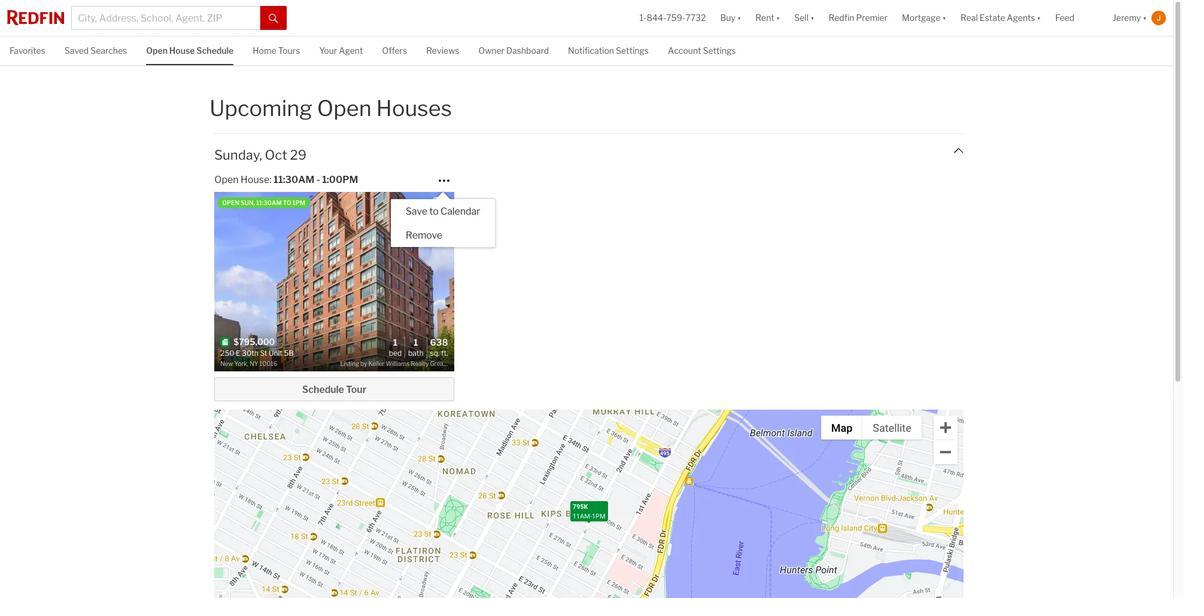 Task type: locate. For each thing, give the bounding box(es) containing it.
sunday, oct 29
[[214, 147, 307, 163]]

buy ▾
[[721, 13, 742, 23]]

schedule inside button
[[302, 385, 344, 396]]

mortgage ▾ button
[[895, 0, 954, 36]]

settings down 'buy' on the right of page
[[703, 46, 736, 56]]

1 horizontal spatial open
[[215, 174, 239, 186]]

0 horizontal spatial open
[[146, 46, 168, 56]]

house:
[[241, 174, 272, 186]]

buy ▾ button
[[714, 0, 749, 36]]

sun,
[[241, 199, 255, 206]]

4 ▾ from the left
[[943, 13, 947, 23]]

open left house
[[146, 46, 168, 56]]

1-844-759-7732
[[640, 13, 706, 23]]

open sun, 11:30am to 1pm
[[222, 199, 306, 206]]

1 inside 1 bed
[[393, 338, 398, 349]]

settings for notification settings
[[616, 46, 649, 56]]

1 for 1 bath
[[414, 338, 418, 349]]

0 horizontal spatial schedule
[[197, 46, 234, 56]]

3 ▾ from the left
[[811, 13, 815, 23]]

1 vertical spatial 11:30am
[[256, 199, 282, 206]]

dialog
[[391, 192, 495, 247]]

your agent link
[[319, 37, 363, 64]]

795k
[[573, 504, 588, 512]]

5 ▾ from the left
[[1038, 13, 1042, 23]]

account settings
[[668, 46, 736, 56]]

schedule tour
[[302, 385, 367, 396]]

1
[[393, 338, 398, 349], [414, 338, 418, 349]]

1 inside 1 bath
[[414, 338, 418, 349]]

submit search image
[[269, 14, 278, 23]]

1 ▾ from the left
[[738, 13, 742, 23]]

buy
[[721, 13, 736, 23]]

feed
[[1056, 13, 1075, 23]]

schedule left the tour
[[302, 385, 344, 396]]

notification settings
[[568, 46, 649, 56]]

▾ right rent
[[777, 13, 781, 23]]

1 settings from the left
[[616, 46, 649, 56]]

1 horizontal spatial 1
[[414, 338, 418, 349]]

schedule right house
[[197, 46, 234, 56]]

open house schedule link
[[146, 37, 234, 64]]

sell ▾ button
[[795, 0, 815, 36]]

0 horizontal spatial settings
[[616, 46, 649, 56]]

▾ for sell ▾
[[811, 13, 815, 23]]

menu bar containing map
[[822, 416, 922, 440]]

open for open house: 11:30am - 1:00pm
[[215, 174, 239, 186]]

▾ right 'buy' on the right of page
[[738, 13, 742, 23]]

29
[[290, 147, 307, 163]]

your agent
[[319, 46, 363, 56]]

open down your agent
[[317, 95, 372, 122]]

795k 11am-1pm
[[573, 504, 606, 521]]

satellite button
[[863, 416, 922, 440]]

11:30am for to
[[256, 199, 282, 206]]

▾ right agents
[[1038, 13, 1042, 23]]

2 ▾ from the left
[[777, 13, 781, 23]]

dialog containing save to calendar
[[391, 192, 495, 247]]

▾ inside buy ▾ dropdown button
[[738, 13, 742, 23]]

▾ inside mortgage ▾ dropdown button
[[943, 13, 947, 23]]

0 vertical spatial open
[[146, 46, 168, 56]]

1 vertical spatial schedule
[[302, 385, 344, 396]]

account
[[668, 46, 702, 56]]

11:30am
[[274, 174, 315, 186], [256, 199, 282, 206]]

real
[[961, 13, 979, 23]]

map button
[[822, 416, 863, 440]]

▾ right sell
[[811, 13, 815, 23]]

photo of 250 e 30th st unit 5b, new york, ny 10016 image
[[215, 192, 454, 372]]

2 1 from the left
[[414, 338, 418, 349]]

agents
[[1008, 13, 1036, 23]]

save to calendar
[[406, 206, 480, 217]]

1pm inside the 795k 11am-1pm
[[592, 513, 606, 521]]

▾
[[738, 13, 742, 23], [777, 13, 781, 23], [811, 13, 815, 23], [943, 13, 947, 23], [1038, 13, 1042, 23], [1144, 13, 1148, 23]]

jeremy ▾
[[1113, 13, 1148, 23]]

sell
[[795, 13, 809, 23]]

844-
[[647, 13, 667, 23]]

remove button
[[391, 223, 495, 247]]

schedule
[[197, 46, 234, 56], [302, 385, 344, 396]]

▾ right mortgage
[[943, 13, 947, 23]]

user photo image
[[1152, 11, 1167, 25]]

1 for 1 bed
[[393, 338, 398, 349]]

remove
[[406, 230, 443, 241]]

1 horizontal spatial 1pm
[[592, 513, 606, 521]]

0 vertical spatial 11:30am
[[274, 174, 315, 186]]

open
[[146, 46, 168, 56], [317, 95, 372, 122], [215, 174, 239, 186]]

bed
[[389, 349, 402, 358]]

0 horizontal spatial 1
[[393, 338, 398, 349]]

11:30am left to
[[256, 199, 282, 206]]

open up open
[[215, 174, 239, 186]]

real estate agents ▾
[[961, 13, 1042, 23]]

bath
[[409, 349, 424, 358]]

houses
[[376, 95, 452, 122]]

owner
[[479, 46, 505, 56]]

owner dashboard link
[[479, 37, 549, 64]]

calendar
[[441, 206, 480, 217]]

0 horizontal spatial 1pm
[[293, 199, 306, 206]]

menu bar
[[822, 416, 922, 440]]

feed button
[[1049, 0, 1106, 36]]

settings for account settings
[[703, 46, 736, 56]]

▾ inside real estate agents ▾ link
[[1038, 13, 1042, 23]]

mortgage
[[903, 13, 941, 23]]

1:00pm
[[322, 174, 358, 186]]

1 up bed
[[393, 338, 398, 349]]

1 horizontal spatial schedule
[[302, 385, 344, 396]]

▾ left user photo at the top right of page
[[1144, 13, 1148, 23]]

2 vertical spatial open
[[215, 174, 239, 186]]

2 settings from the left
[[703, 46, 736, 56]]

settings down 1-
[[616, 46, 649, 56]]

home
[[253, 46, 277, 56]]

1 vertical spatial 1pm
[[592, 513, 606, 521]]

1 up "bath"
[[414, 338, 418, 349]]

▾ inside sell ▾ dropdown button
[[811, 13, 815, 23]]

open house: 11:30am - 1:00pm
[[215, 174, 358, 186]]

1 1 from the left
[[393, 338, 398, 349]]

6 ▾ from the left
[[1144, 13, 1148, 23]]

heading
[[221, 336, 334, 369]]

favorite button image
[[431, 195, 451, 215]]

1 horizontal spatial settings
[[703, 46, 736, 56]]

owner dashboard
[[479, 46, 549, 56]]

2 horizontal spatial open
[[317, 95, 372, 122]]

jeremy
[[1113, 13, 1142, 23]]

save
[[406, 206, 428, 217]]

buy ▾ button
[[721, 0, 742, 36]]

11:30am up to
[[274, 174, 315, 186]]

account settings link
[[668, 37, 736, 64]]

reviews
[[427, 46, 460, 56]]

-
[[317, 174, 320, 186]]

home tours link
[[253, 37, 300, 64]]

▾ inside rent ▾ dropdown button
[[777, 13, 781, 23]]

rent ▾ button
[[749, 0, 788, 36]]

saved searches
[[65, 46, 127, 56]]

mortgage ▾ button
[[903, 0, 947, 36]]

offers link
[[382, 37, 407, 64]]

1pm
[[293, 199, 306, 206], [592, 513, 606, 521]]



Task type: vqa. For each thing, say whether or not it's contained in the screenshot.
Angeles,
no



Task type: describe. For each thing, give the bounding box(es) containing it.
saved searches link
[[65, 37, 127, 64]]

redfin premier button
[[822, 0, 895, 36]]

house
[[169, 46, 195, 56]]

ft.
[[441, 349, 448, 358]]

11:30am for -
[[274, 174, 315, 186]]

rent ▾
[[756, 13, 781, 23]]

mortgage ▾
[[903, 13, 947, 23]]

▾ for mortgage ▾
[[943, 13, 947, 23]]

dashboard
[[507, 46, 549, 56]]

open house schedule
[[146, 46, 234, 56]]

1-844-759-7732 link
[[640, 13, 706, 23]]

1 vertical spatial open
[[317, 95, 372, 122]]

sunday,
[[214, 147, 262, 163]]

upcoming
[[210, 95, 313, 122]]

real estate agents ▾ link
[[961, 0, 1042, 36]]

searches
[[91, 46, 127, 56]]

1-
[[640, 13, 647, 23]]

open
[[222, 199, 240, 206]]

offers
[[382, 46, 407, 56]]

tour
[[346, 385, 367, 396]]

save to calendar button
[[391, 199, 495, 223]]

estate
[[980, 13, 1006, 23]]

favorite button checkbox
[[431, 195, 451, 215]]

satellite
[[873, 422, 912, 435]]

your
[[319, 46, 337, 56]]

▾ for jeremy ▾
[[1144, 13, 1148, 23]]

saved
[[65, 46, 89, 56]]

▾ for rent ▾
[[777, 13, 781, 23]]

1 bath
[[409, 338, 424, 358]]

sq.
[[430, 349, 440, 358]]

1 bed
[[389, 338, 402, 358]]

sell ▾ button
[[788, 0, 822, 36]]

home tours
[[253, 46, 300, 56]]

0 vertical spatial 1pm
[[293, 199, 306, 206]]

premier
[[857, 13, 888, 23]]

to
[[430, 206, 439, 217]]

redfin
[[829, 13, 855, 23]]

sell ▾
[[795, 13, 815, 23]]

tours
[[278, 46, 300, 56]]

638 sq. ft.
[[430, 338, 448, 358]]

to
[[283, 199, 292, 206]]

real estate agents ▾ button
[[954, 0, 1049, 36]]

759-
[[667, 13, 686, 23]]

upcoming open houses
[[210, 95, 452, 122]]

favorites link
[[10, 37, 45, 64]]

agent
[[339, 46, 363, 56]]

open for open house schedule
[[146, 46, 168, 56]]

notification
[[568, 46, 615, 56]]

oct
[[265, 147, 287, 163]]

City, Address, School, Agent, ZIP search field
[[71, 6, 261, 30]]

11am-
[[573, 513, 592, 521]]

638
[[430, 338, 448, 349]]

rent
[[756, 13, 775, 23]]

map region
[[76, 270, 996, 599]]

7732
[[686, 13, 706, 23]]

schedule tour button
[[215, 378, 454, 402]]

▾ for buy ▾
[[738, 13, 742, 23]]

rent ▾ button
[[756, 0, 781, 36]]

favorites
[[10, 46, 45, 56]]

notification settings link
[[568, 37, 649, 64]]

reviews link
[[427, 37, 460, 64]]

map
[[832, 422, 853, 435]]

redfin premier
[[829, 13, 888, 23]]

0 vertical spatial schedule
[[197, 46, 234, 56]]



